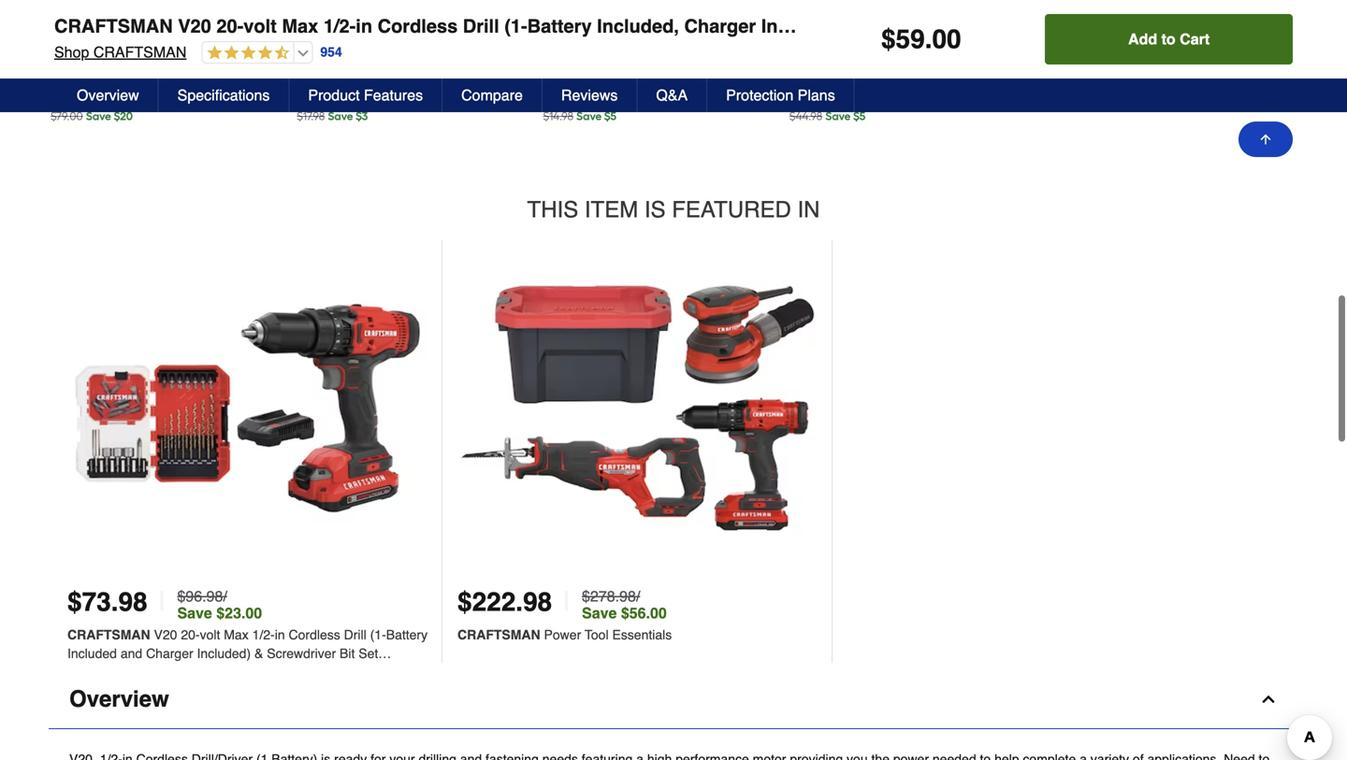 Task type: vqa. For each thing, say whether or not it's contained in the screenshot.
CHEVRON UP image
yes



Task type: locate. For each thing, give the bounding box(es) containing it.
volt inside v20 20-volt max 1/2-in cordless drill (1-battery included and charger included) & screwdriver bit set drill/driver (35-piece)
[[200, 628, 220, 643]]

bit
[[450, 14, 465, 30], [954, 14, 969, 30], [647, 51, 663, 67], [340, 647, 355, 662]]

max inside v20 20-volt max 1/2- in cordless drill (1-battery included, charger included)
[[200, 14, 226, 30]]

1 vertical spatial 59
[[57, 80, 81, 107]]

v20
[[131, 14, 154, 30], [178, 15, 211, 37], [154, 628, 177, 643]]

59 .00
[[57, 80, 97, 107]]

craftsman up oxide
[[543, 14, 621, 30]]

craftsman v20 20-volt max 1/2-in cordless drill (1-battery included, charger included)
[[54, 15, 845, 37]]

set inside screwdriver bit set (35-piece)
[[469, 14, 488, 30]]

0 horizontal spatial /
[[223, 588, 227, 605]]

overview button down the essentials
[[49, 671, 1299, 730]]

5
[[611, 109, 617, 123], [860, 109, 866, 123]]

$278.98 /
[[582, 588, 640, 605]]

0 horizontal spatial included,
[[51, 51, 105, 67]]

5 right "$44.98"
[[860, 109, 866, 123]]

v20 up 4.5 stars image
[[178, 15, 211, 37]]

overview up $79.00 save $ 20
[[77, 87, 139, 104]]

2 | from the left
[[564, 586, 571, 619]]

volt for included)
[[176, 14, 197, 30]]

volt for charger
[[200, 628, 220, 643]]

1 horizontal spatial battery
[[386, 628, 428, 643]]

overview button
[[58, 79, 159, 112], [49, 671, 1299, 730]]

specifications button
[[159, 79, 290, 112]]

charger inside v20 20-volt max 1/2-in cordless drill (1-battery included and charger included) & screwdriver bit set drill/driver (35-piece)
[[146, 647, 193, 662]]

power tool essentials image
[[458, 240, 832, 577]]

save $23.00
[[177, 605, 262, 622]]

bit right &
[[340, 647, 355, 662]]

max
[[200, 14, 226, 30], [282, 15, 318, 37], [224, 628, 249, 643]]

0 horizontal spatial (1-
[[144, 33, 157, 49]]

$96.98 /
[[177, 588, 227, 605]]

0 vertical spatial charger
[[685, 15, 756, 37]]

1 horizontal spatial (1-
[[370, 628, 386, 643]]

bit up compare
[[450, 14, 465, 30]]

0 horizontal spatial 59
[[57, 80, 81, 107]]

0 vertical spatial screwdriver
[[377, 14, 447, 30]]

v20 down the $96.98
[[154, 628, 177, 643]]

1/2- inside v20 20-volt max 1/2-in cordless drill (1-battery included and charger included) & screwdriver bit set drill/driver (35-piece)
[[252, 628, 275, 643]]

98 for $ 222 . 98
[[523, 588, 552, 618]]

save down product on the top left of the page
[[328, 109, 353, 123]]

5 inside '9' list item
[[611, 109, 617, 123]]

1 | from the left
[[159, 586, 166, 619]]

featured
[[672, 197, 792, 223]]

1 horizontal spatial (35-
[[297, 33, 319, 49]]

included) for v20 20-volt max 1/2-in cordless drill (1-battery included and charger included) & screwdriver bit set drill/driver (35-piece)
[[197, 647, 251, 662]]

| up craftsman power tool essentials
[[564, 586, 571, 619]]

1 horizontal spatial .
[[516, 588, 523, 618]]

2 vertical spatial charger
[[146, 647, 193, 662]]

set
[[469, 14, 488, 30], [666, 51, 685, 67], [359, 647, 378, 662]]

.98 inside $ 9 .98
[[562, 83, 576, 96]]

add to cart
[[1129, 30, 1210, 48]]

v20 inside v20 20-volt max 1/2- in cordless drill (1-battery included, charger included)
[[131, 14, 154, 30]]

$44.98 save $ 5
[[790, 109, 866, 123]]

(1- inside v20 20-volt max 1/2-in cordless drill (1-battery included and charger included) & screwdriver bit set drill/driver (35-piece)
[[370, 628, 386, 643]]

v20 20-volt max 1/2-in cordless drill (1-battery included and charger included) & screwdriver bit set drill/driver (35-piece) image
[[67, 240, 442, 577]]

98 up the power
[[523, 588, 552, 618]]

5 down reviews
[[611, 109, 617, 123]]

save left 20
[[86, 109, 111, 123]]

product features button
[[290, 79, 443, 112]]

craftsman up (140-
[[790, 14, 867, 30]]

. for 73
[[111, 588, 118, 618]]

0 vertical spatial set
[[469, 14, 488, 30]]

piece) inside impact driver bit (140-piece)
[[818, 33, 854, 49]]

14-piece assorted gold oxide coated jobber length twist drill bit set
[[543, 14, 727, 67]]

save inside 39 list item
[[826, 109, 851, 123]]

. up craftsman power tool essentials
[[516, 588, 523, 618]]

1 98 from the left
[[118, 588, 148, 618]]

cordless for v20 20-volt max 1/2- in cordless drill (1-battery included, charger included)
[[64, 33, 115, 49]]

2 .98 from the left
[[562, 83, 576, 96]]

20- inside v20 20-volt max 1/2-in cordless drill (1-battery included and charger included) & screwdriver bit set drill/driver (35-piece)
[[181, 628, 200, 643]]

0 vertical spatial overview
[[77, 87, 139, 104]]

assorted
[[675, 14, 727, 30]]

save
[[86, 109, 111, 123], [328, 109, 353, 123], [577, 109, 602, 123], [826, 109, 851, 123], [177, 605, 212, 622], [582, 605, 617, 622]]

0 horizontal spatial cordless
[[64, 33, 115, 49]]

1 horizontal spatial 5
[[860, 109, 866, 123]]

compare
[[462, 87, 523, 104]]

gold
[[543, 33, 572, 49]]

5 inside 39 list item
[[860, 109, 866, 123]]

2 horizontal spatial volt
[[244, 15, 277, 37]]

$96.98
[[177, 588, 223, 605]]

20
[[120, 109, 133, 123]]

craftsman up the 954 on the top left of the page
[[297, 14, 374, 30]]

9
[[550, 80, 562, 107]]

/ for $ 73 . 98
[[223, 588, 227, 605]]

piece)
[[319, 33, 355, 49], [818, 33, 854, 49], [155, 665, 193, 680]]

59 inside 59 list item
[[57, 80, 81, 107]]

v20 up shop craftsman
[[131, 14, 154, 30]]

98
[[118, 588, 148, 618], [523, 588, 552, 618]]

2 horizontal spatial set
[[666, 51, 685, 67]]

1 horizontal spatial cordless
[[289, 628, 340, 643]]

2 horizontal spatial .
[[925, 24, 933, 54]]

bit down the "coated"
[[647, 51, 663, 67]]

included) up specifications
[[161, 51, 217, 67]]

1/2- up 4.5 stars image
[[229, 14, 250, 30]]

craftsman up shop
[[51, 14, 128, 30]]

save for .98
[[328, 109, 353, 123]]

screwdriver up 'features'
[[377, 14, 447, 30]]

20- up shop craftsman
[[157, 14, 176, 30]]

impact driver bit (140-piece)
[[790, 14, 969, 49]]

save down reviews
[[577, 109, 602, 123]]

1 / from the left
[[223, 588, 227, 605]]

1 horizontal spatial .98
[[562, 83, 576, 96]]

1 5 from the left
[[611, 109, 617, 123]]

0 horizontal spatial 1/2-
[[229, 14, 250, 30]]

1 vertical spatial set
[[666, 51, 685, 67]]

0 horizontal spatial .
[[111, 588, 118, 618]]

set inside v20 20-volt max 1/2-in cordless drill (1-battery included and charger included) & screwdriver bit set drill/driver (35-piece)
[[359, 647, 378, 662]]

0 horizontal spatial .98
[[325, 83, 340, 96]]

0 horizontal spatial in
[[51, 33, 61, 49]]

1 horizontal spatial 1/2-
[[252, 628, 275, 643]]

add
[[1129, 30, 1158, 48]]

1/2- inside v20 20-volt max 1/2- in cordless drill (1-battery included, charger included)
[[229, 14, 250, 30]]

bit inside 14-piece assorted gold oxide coated jobber length twist drill bit set
[[647, 51, 663, 67]]

overview
[[77, 87, 139, 104], [69, 687, 169, 713]]

piece) for .98
[[319, 33, 355, 49]]

battery inside v20 20-volt max 1/2- in cordless drill (1-battery included, charger included)
[[157, 33, 200, 49]]

/ up v20 20-volt max 1/2-in cordless drill (1-battery included and charger included) & screwdriver bit set drill/driver (35-piece)
[[223, 588, 227, 605]]

length
[[543, 51, 586, 67]]

in
[[356, 15, 373, 37], [51, 33, 61, 49], [275, 628, 285, 643]]

piece) down save $23.00
[[155, 665, 193, 680]]

volt up shop craftsman
[[176, 14, 197, 30]]

save down plans
[[826, 109, 851, 123]]

0 horizontal spatial piece)
[[155, 665, 193, 680]]

98 for $ 73 . 98
[[118, 588, 148, 618]]

$
[[882, 24, 896, 54], [543, 83, 550, 96], [790, 83, 796, 96], [114, 109, 120, 123], [356, 109, 362, 123], [604, 109, 611, 123], [854, 109, 860, 123], [67, 588, 82, 618], [458, 588, 472, 618]]

bit right driver
[[954, 14, 969, 30]]

20- for charger
[[181, 628, 200, 643]]

included)
[[762, 15, 845, 37], [161, 51, 217, 67], [197, 647, 251, 662]]

.
[[925, 24, 933, 54], [111, 588, 118, 618], [516, 588, 523, 618]]

drill
[[463, 15, 499, 37], [119, 33, 141, 49], [622, 51, 644, 67], [344, 628, 367, 643]]

overview down drill/driver
[[69, 687, 169, 713]]

in for v20 20-volt max 1/2-in cordless drill (1-battery included and charger included) & screwdriver bit set drill/driver (35-piece)
[[275, 628, 285, 643]]

battery inside v20 20-volt max 1/2-in cordless drill (1-battery included and charger included) & screwdriver bit set drill/driver (35-piece)
[[386, 628, 428, 643]]

max inside v20 20-volt max 1/2-in cordless drill (1-battery included and charger included) & screwdriver bit set drill/driver (35-piece)
[[224, 628, 249, 643]]

1 vertical spatial overview
[[69, 687, 169, 713]]

piece) up product on the top left of the page
[[319, 33, 355, 49]]

1/2-
[[229, 14, 250, 30], [324, 15, 356, 37], [252, 628, 275, 643]]

in inside v20 20-volt max 1/2-in cordless drill (1-battery included and charger included) & screwdriver bit set drill/driver (35-piece)
[[275, 628, 285, 643]]

piece) for 39
[[818, 33, 854, 49]]

1 horizontal spatial set
[[469, 14, 488, 30]]

14-
[[623, 14, 640, 30]]

piece
[[640, 14, 672, 30]]

2 horizontal spatial (1-
[[505, 15, 528, 37]]

included) up 39
[[762, 15, 845, 37]]

save inside 14 list item
[[328, 109, 353, 123]]

59
[[896, 24, 925, 54], [57, 80, 81, 107]]

0 horizontal spatial battery
[[157, 33, 200, 49]]

charger inside v20 20-volt max 1/2- in cordless drill (1-battery included, charger included)
[[108, 51, 158, 67]]

98 right 73
[[118, 588, 148, 618]]

. for 222
[[516, 588, 523, 618]]

20- for included)
[[157, 14, 176, 30]]

$56.00
[[621, 605, 667, 622]]

screwdriver
[[377, 14, 447, 30], [267, 647, 336, 662]]

20-
[[157, 14, 176, 30], [217, 15, 244, 37], [181, 628, 200, 643]]

overview for the bottom overview button
[[69, 687, 169, 713]]

2 vertical spatial included)
[[197, 647, 251, 662]]

2 horizontal spatial .98
[[820, 83, 835, 96]]

craftsman up .00
[[93, 44, 187, 61]]

(35- inside screwdriver bit set (35-piece)
[[297, 33, 319, 49]]

(35- down and
[[132, 665, 155, 680]]

.98 up "$17.98 save $ 3"
[[325, 83, 340, 96]]

1 horizontal spatial included,
[[597, 15, 679, 37]]

0 horizontal spatial 5
[[611, 109, 617, 123]]

1 vertical spatial included)
[[161, 51, 217, 67]]

.98 for 9
[[562, 83, 576, 96]]

oxide
[[575, 33, 610, 49]]

0 horizontal spatial screwdriver
[[267, 647, 336, 662]]

1/2- for v20 20-volt max 1/2-in cordless drill (1-battery included and charger included) & screwdriver bit set drill/driver (35-piece)
[[252, 628, 275, 643]]

0 horizontal spatial 20-
[[157, 14, 176, 30]]

4.5 stars image
[[203, 45, 290, 62]]

1 horizontal spatial 59
[[896, 24, 925, 54]]

2 98 from the left
[[523, 588, 552, 618]]

overview button down shop craftsman
[[58, 79, 159, 112]]

drill inside v20 20-volt max 1/2- in cordless drill (1-battery included, charger included)
[[119, 33, 141, 49]]

2 5 from the left
[[860, 109, 866, 123]]

$17.98 save $ 3
[[297, 109, 368, 123]]

1 horizontal spatial piece)
[[319, 33, 355, 49]]

(1- for v20 20-volt max 1/2- in cordless drill (1-battery included, charger included)
[[144, 33, 157, 49]]

piece) up plans
[[818, 33, 854, 49]]

product
[[308, 87, 360, 104]]

1 horizontal spatial volt
[[200, 628, 220, 643]]

1 horizontal spatial |
[[564, 586, 571, 619]]

59 list item
[[51, 0, 253, 133]]

included
[[67, 647, 117, 662]]

1 vertical spatial screwdriver
[[267, 647, 336, 662]]

in for v20 20-volt max 1/2- in cordless drill (1-battery included, charger included)
[[51, 33, 61, 49]]

save inside 59 list item
[[86, 109, 111, 123]]

bit inside v20 20-volt max 1/2-in cordless drill (1-battery included and charger included) & screwdriver bit set drill/driver (35-piece)
[[340, 647, 355, 662]]

volt
[[176, 14, 197, 30], [244, 15, 277, 37], [200, 628, 220, 643]]

0 vertical spatial included)
[[762, 15, 845, 37]]

$ 9 .98
[[543, 80, 576, 107]]

1 vertical spatial (35-
[[132, 665, 155, 680]]

0 horizontal spatial volt
[[176, 14, 197, 30]]

1 vertical spatial charger
[[108, 51, 158, 67]]

0 horizontal spatial (35-
[[132, 665, 155, 680]]

save for .00
[[86, 109, 111, 123]]

.98 up $14.98
[[562, 83, 576, 96]]

save inside '9' list item
[[577, 109, 602, 123]]

charger right and
[[146, 647, 193, 662]]

1/2- up the 954 on the top left of the page
[[324, 15, 356, 37]]

3 .98 from the left
[[820, 83, 835, 96]]

2 horizontal spatial cordless
[[378, 15, 458, 37]]

volt up 4.5 stars image
[[244, 15, 277, 37]]

$ inside $ 9 .98
[[543, 83, 550, 96]]

2 / from the left
[[636, 588, 640, 605]]

/
[[223, 588, 227, 605], [636, 588, 640, 605]]

1 .98 from the left
[[325, 83, 340, 96]]

0 vertical spatial overview button
[[58, 79, 159, 112]]

(1- for v20 20-volt max 1/2-in cordless drill (1-battery included and charger included) & screwdriver bit set drill/driver (35-piece)
[[370, 628, 386, 643]]

is
[[645, 197, 666, 223]]

craftsman down 222
[[458, 628, 541, 643]]

charger up 20
[[108, 51, 158, 67]]

0 horizontal spatial |
[[159, 586, 166, 619]]

. right impact
[[925, 24, 933, 54]]

drill/driver
[[67, 665, 129, 680]]

battery
[[528, 15, 592, 37], [157, 33, 200, 49], [386, 628, 428, 643]]

v20 inside v20 20-volt max 1/2-in cordless drill (1-battery included and charger included) & screwdriver bit set drill/driver (35-piece)
[[154, 628, 177, 643]]

drill inside 14-piece assorted gold oxide coated jobber length twist drill bit set
[[622, 51, 644, 67]]

included, inside v20 20-volt max 1/2- in cordless drill (1-battery included, charger included)
[[51, 51, 105, 67]]

craftsman
[[51, 14, 128, 30], [297, 14, 374, 30], [543, 14, 621, 30], [790, 14, 867, 30], [54, 15, 173, 37], [93, 44, 187, 61], [67, 628, 150, 643], [458, 628, 541, 643]]

0 vertical spatial included,
[[597, 15, 679, 37]]

0 horizontal spatial set
[[359, 647, 378, 662]]

1 horizontal spatial /
[[636, 588, 640, 605]]

1 horizontal spatial 98
[[523, 588, 552, 618]]

.98 inside "$ 39 .98"
[[820, 83, 835, 96]]

cordless inside v20 20-volt max 1/2-in cordless drill (1-battery included and charger included) & screwdriver bit set drill/driver (35-piece)
[[289, 628, 340, 643]]

/ up the essentials
[[636, 588, 640, 605]]

. up included
[[111, 588, 118, 618]]

0 vertical spatial (35-
[[297, 33, 319, 49]]

| left the $96.98
[[159, 586, 166, 619]]

$ 73 . 98
[[67, 588, 148, 618]]

screwdriver right &
[[267, 647, 336, 662]]

cordless
[[378, 15, 458, 37], [64, 33, 115, 49], [289, 628, 340, 643]]

2 vertical spatial set
[[359, 647, 378, 662]]

1 horizontal spatial screwdriver
[[377, 14, 447, 30]]

craftsman up included
[[67, 628, 150, 643]]

included) left &
[[197, 647, 251, 662]]

battery for v20 20-volt max 1/2-in cordless drill (1-battery included and charger included) & screwdriver bit set drill/driver (35-piece)
[[386, 628, 428, 643]]

1/2- up &
[[252, 628, 275, 643]]

in
[[798, 197, 820, 223]]

2 horizontal spatial piece)
[[818, 33, 854, 49]]

0 vertical spatial 59
[[896, 24, 925, 54]]

impact
[[870, 14, 913, 30]]

5 for 39
[[860, 109, 866, 123]]

(1- inside v20 20-volt max 1/2- in cordless drill (1-battery included, charger included)
[[144, 33, 157, 49]]

included) inside v20 20-volt max 1/2-in cordless drill (1-battery included and charger included) & screwdriver bit set drill/driver (35-piece)
[[197, 647, 251, 662]]

20- up 4.5 stars image
[[217, 15, 244, 37]]

charger right piece
[[685, 15, 756, 37]]

essentials
[[613, 628, 672, 643]]

20- down save $23.00
[[181, 628, 200, 643]]

20- inside v20 20-volt max 1/2- in cordless drill (1-battery included, charger included)
[[157, 14, 176, 30]]

$ 59 . 00
[[882, 24, 962, 54]]

1 horizontal spatial 20-
[[181, 628, 200, 643]]

craftsman inside 59 list item
[[51, 14, 128, 30]]

222
[[472, 588, 516, 618]]

00
[[933, 24, 962, 54]]

in inside v20 20-volt max 1/2- in cordless drill (1-battery included, charger included)
[[51, 33, 61, 49]]

screwdriver bit set (35-piece)
[[297, 14, 488, 49]]

|
[[159, 586, 166, 619], [564, 586, 571, 619]]

cordless inside v20 20-volt max 1/2- in cordless drill (1-battery included, charger included)
[[64, 33, 115, 49]]

volt inside v20 20-volt max 1/2- in cordless drill (1-battery included, charger included)
[[176, 14, 197, 30]]

$ inside 59 list item
[[114, 109, 120, 123]]

screwdriver inside screwdriver bit set (35-piece)
[[377, 14, 447, 30]]

piece) inside screwdriver bit set (35-piece)
[[319, 33, 355, 49]]

volt down save $23.00
[[200, 628, 220, 643]]

$79.00
[[51, 109, 83, 123]]

reviews button
[[543, 79, 638, 112]]

0 horizontal spatial 98
[[118, 588, 148, 618]]

.98 up "$44.98 save $ 5"
[[820, 83, 835, 96]]

save for 9
[[577, 109, 602, 123]]

1 horizontal spatial in
[[275, 628, 285, 643]]

(35- left the 954 on the top left of the page
[[297, 33, 319, 49]]

1 vertical spatial included,
[[51, 51, 105, 67]]



Task type: describe. For each thing, give the bounding box(es) containing it.
set inside 14-piece assorted gold oxide coated jobber length twist drill bit set
[[666, 51, 685, 67]]

$14.98
[[543, 109, 574, 123]]

craftsman power tool essentials
[[458, 628, 672, 643]]

&
[[255, 647, 263, 662]]

73
[[82, 588, 111, 618]]

screwdriver inside v20 20-volt max 1/2-in cordless drill (1-battery included and charger included) & screwdriver bit set drill/driver (35-piece)
[[267, 647, 336, 662]]

9 list item
[[543, 0, 746, 133]]

product features
[[308, 87, 423, 104]]

14 .98
[[303, 80, 340, 107]]

save up tool
[[582, 605, 617, 622]]

chevron up image
[[1260, 691, 1279, 709]]

/ for $ 222 . 98
[[636, 588, 640, 605]]

| for $ 73 . 98
[[159, 586, 166, 619]]

39
[[796, 80, 820, 107]]

protection
[[726, 87, 794, 104]]

5 for 9
[[611, 109, 617, 123]]

cordless for v20 20-volt max 1/2-in cordless drill (1-battery included and charger included) & screwdriver bit set drill/driver (35-piece)
[[289, 628, 340, 643]]

battery for v20 20-volt max 1/2- in cordless drill (1-battery included, charger included)
[[157, 33, 200, 49]]

$17.98
[[297, 109, 325, 123]]

954
[[320, 45, 342, 60]]

.98 for 39
[[820, 83, 835, 96]]

this
[[527, 197, 579, 223]]

add to cart button
[[1046, 14, 1294, 65]]

save for 39
[[826, 109, 851, 123]]

$ 222 . 98
[[458, 588, 552, 618]]

save $56.00
[[582, 605, 667, 622]]

piece) inside v20 20-volt max 1/2-in cordless drill (1-battery included and charger included) & screwdriver bit set drill/driver (35-piece)
[[155, 665, 193, 680]]

charger for v20 20-volt max 1/2-in cordless drill (1-battery included and charger included) & screwdriver bit set drill/driver (35-piece)
[[146, 647, 193, 662]]

v20 20-volt max 1/2- in cordless drill (1-battery included, charger included)
[[51, 14, 250, 67]]

overview for the top overview button
[[77, 87, 139, 104]]

this item is featured in
[[527, 197, 820, 223]]

v20 20-volt max 1/2-in cordless drill (1-battery included and charger included) & screwdriver bit set drill/driver (35-piece)
[[67, 628, 428, 680]]

included) inside v20 20-volt max 1/2- in cordless drill (1-battery included, charger included)
[[161, 51, 217, 67]]

v20 for charger
[[154, 628, 177, 643]]

charger for craftsman v20 20-volt max 1/2-in cordless drill (1-battery included, charger included)
[[685, 15, 756, 37]]

. for 59
[[925, 24, 933, 54]]

craftsman inside 39 list item
[[790, 14, 867, 30]]

14 list item
[[297, 0, 500, 133]]

2 horizontal spatial battery
[[528, 15, 592, 37]]

$ 39 .98
[[790, 80, 835, 107]]

item
[[585, 197, 639, 223]]

to
[[1162, 30, 1176, 48]]

max for v20 20-volt max 1/2- in cordless drill (1-battery included, charger included)
[[200, 14, 226, 30]]

save left $23.00
[[177, 605, 212, 622]]

reviews
[[562, 87, 618, 104]]

2 horizontal spatial 1/2-
[[324, 15, 356, 37]]

craftsman inside 14 list item
[[297, 14, 374, 30]]

max for v20 20-volt max 1/2-in cordless drill (1-battery included and charger included) & screwdriver bit set drill/driver (35-piece)
[[224, 628, 249, 643]]

2 horizontal spatial in
[[356, 15, 373, 37]]

protection plans button
[[708, 79, 855, 112]]

and
[[121, 647, 142, 662]]

twist
[[589, 51, 619, 67]]

power
[[544, 628, 581, 643]]

.00
[[81, 83, 97, 96]]

bit inside screwdriver bit set (35-piece)
[[450, 14, 465, 30]]

drill inside v20 20-volt max 1/2-in cordless drill (1-battery included and charger included) & screwdriver bit set drill/driver (35-piece)
[[344, 628, 367, 643]]

(140-
[[790, 33, 818, 49]]

.98 inside '14 .98'
[[325, 83, 340, 96]]

v20 for included)
[[131, 14, 154, 30]]

features
[[364, 87, 423, 104]]

arrow up image
[[1259, 132, 1274, 147]]

39 list item
[[790, 0, 992, 133]]

$ inside "$ 39 .98"
[[790, 83, 796, 96]]

included) for craftsman v20 20-volt max 1/2-in cordless drill (1-battery included, charger included)
[[762, 15, 845, 37]]

q&a
[[656, 87, 688, 104]]

$14.98 save $ 5
[[543, 109, 617, 123]]

shop
[[54, 44, 89, 61]]

shop craftsman
[[54, 44, 187, 61]]

2 horizontal spatial 20-
[[217, 15, 244, 37]]

$ inside 14 list item
[[356, 109, 362, 123]]

compare button
[[443, 79, 543, 112]]

14
[[303, 80, 325, 107]]

q&a button
[[638, 79, 708, 112]]

$79.00 save $ 20
[[51, 109, 133, 123]]

coated
[[613, 33, 658, 49]]

$23.00
[[216, 605, 262, 622]]

$44.98
[[790, 109, 823, 123]]

protection plans
[[726, 87, 836, 104]]

1/2- for v20 20-volt max 1/2- in cordless drill (1-battery included, charger included)
[[229, 14, 250, 30]]

plans
[[798, 87, 836, 104]]

craftsman up shop craftsman
[[54, 15, 173, 37]]

| for $ 222 . 98
[[564, 586, 571, 619]]

specifications
[[178, 87, 270, 104]]

3
[[362, 109, 368, 123]]

tool
[[585, 628, 609, 643]]

bit inside impact driver bit (140-piece)
[[954, 14, 969, 30]]

cart
[[1180, 30, 1210, 48]]

jobber
[[661, 33, 701, 49]]

$278.98
[[582, 588, 636, 605]]

1 vertical spatial overview button
[[49, 671, 1299, 730]]

craftsman inside '9' list item
[[543, 14, 621, 30]]

driver
[[916, 14, 951, 30]]

(35- inside v20 20-volt max 1/2-in cordless drill (1-battery included and charger included) & screwdriver bit set drill/driver (35-piece)
[[132, 665, 155, 680]]



